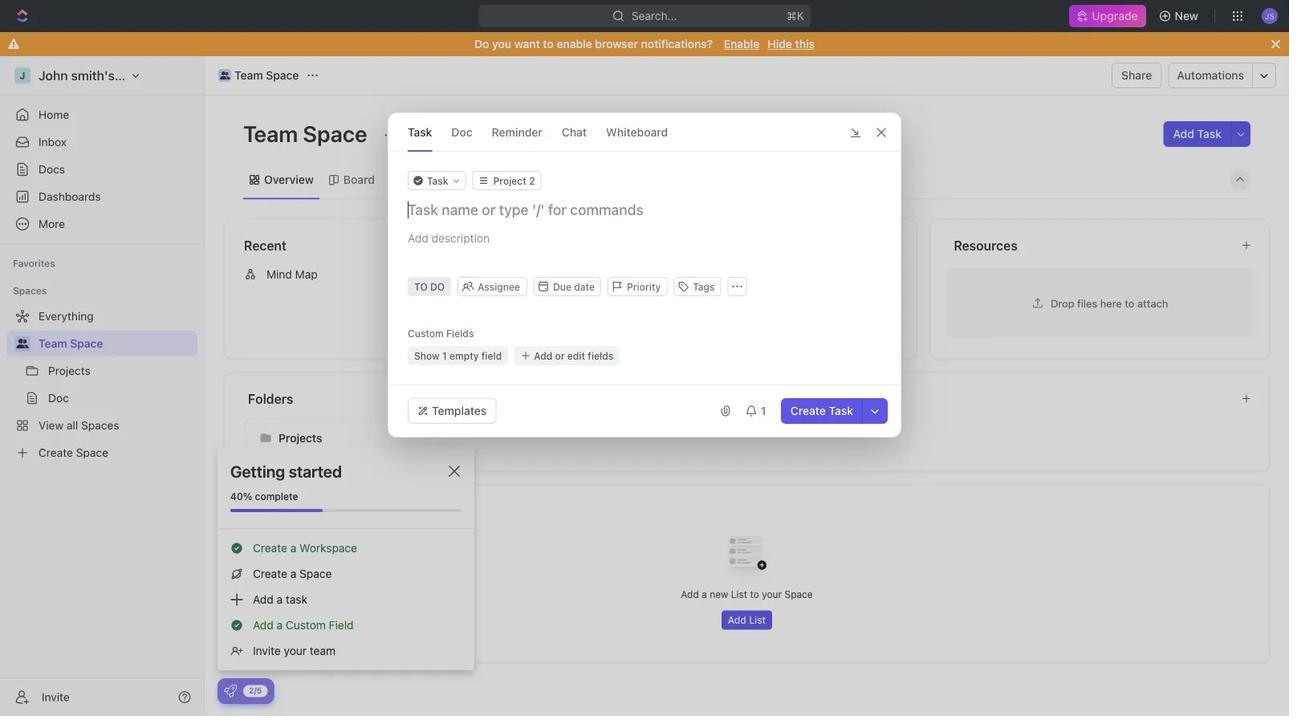 Task type: locate. For each thing, give the bounding box(es) containing it.
invite your team
[[253, 644, 336, 658]]

2 vertical spatial list
[[749, 615, 766, 626]]

team up the overview link
[[243, 120, 298, 147]]

inbox link
[[6, 129, 198, 155]]

new
[[710, 589, 729, 600]]

1 vertical spatial invite
[[42, 691, 70, 704]]

team space right user group icon
[[39, 337, 103, 350]]

list down add a new list to your space
[[749, 615, 766, 626]]

1 vertical spatial list
[[731, 589, 748, 600]]

calendar
[[454, 173, 502, 186]]

1 vertical spatial custom
[[286, 619, 326, 632]]

0 horizontal spatial list
[[405, 173, 424, 186]]

space down create a workspace
[[300, 567, 332, 581]]

team right user group icon
[[39, 337, 67, 350]]

create task
[[791, 404, 854, 418]]

a down the add a task
[[277, 619, 283, 632]]

create a workspace
[[253, 542, 357, 555]]

0 horizontal spatial your
[[284, 644, 307, 658]]

add list button
[[722, 611, 773, 630]]

invite inside the sidebar navigation
[[42, 691, 70, 704]]

here
[[1101, 297, 1122, 309]]

board link
[[340, 169, 375, 191]]

to up add list at the bottom of the page
[[750, 589, 760, 600]]

1 horizontal spatial custom
[[408, 328, 444, 339]]

task
[[286, 593, 308, 606]]

team space up overview
[[243, 120, 372, 147]]

sidebar navigation
[[0, 56, 205, 716]]

mind
[[267, 267, 292, 281]]

your up add list at the bottom of the page
[[762, 589, 782, 600]]

team space right user group image
[[234, 69, 299, 82]]

projects button
[[244, 418, 440, 458]]

reminder
[[492, 125, 543, 139]]

do you want to enable browser notifications? enable hide this
[[475, 37, 815, 51]]

custom up show
[[408, 328, 444, 339]]

create for create a space
[[253, 567, 287, 581]]

spaces
[[13, 285, 47, 296]]

add or edit fields button
[[515, 346, 620, 365]]

0 vertical spatial create
[[791, 404, 826, 418]]

list right new
[[731, 589, 748, 600]]

or
[[555, 350, 565, 361]]

list link
[[402, 169, 424, 191]]

2 vertical spatial team
[[39, 337, 67, 350]]

templates
[[432, 404, 487, 418]]

create up create a space
[[253, 542, 287, 555]]

browser
[[595, 37, 638, 51]]

invite
[[253, 644, 281, 658], [42, 691, 70, 704]]

1 horizontal spatial 1
[[761, 404, 766, 418]]

a for custom
[[277, 619, 283, 632]]

your down add a custom field
[[284, 644, 307, 658]]

dialog
[[388, 112, 902, 438]]

list inside button
[[749, 615, 766, 626]]

2 vertical spatial team space
[[39, 337, 103, 350]]

team
[[234, 69, 263, 82], [243, 120, 298, 147], [39, 337, 67, 350]]

add for add or edit fields
[[534, 350, 553, 361]]

a up create a space
[[290, 542, 297, 555]]

1
[[442, 350, 447, 361], [761, 404, 766, 418]]

calendar link
[[451, 169, 502, 191]]

create inside button
[[791, 404, 826, 418]]

1 right show
[[442, 350, 447, 361]]

1 vertical spatial create
[[253, 542, 287, 555]]

custom
[[408, 328, 444, 339], [286, 619, 326, 632]]

team space link inside tree
[[39, 331, 194, 357]]

add left task
[[253, 593, 274, 606]]

to right the want
[[543, 37, 554, 51]]

add left or on the left
[[534, 350, 553, 361]]

custom down task
[[286, 619, 326, 632]]

0 horizontal spatial 1
[[442, 350, 447, 361]]

attach
[[1138, 297, 1169, 309]]

fields
[[447, 328, 474, 339]]

drop files here to attach
[[1051, 297, 1169, 309]]

•
[[664, 268, 669, 280]]

space right user group icon
[[70, 337, 103, 350]]

home link
[[6, 102, 198, 128]]

0 vertical spatial team
[[234, 69, 263, 82]]

0 vertical spatial 1
[[442, 350, 447, 361]]

workspace
[[300, 542, 357, 555]]

0 horizontal spatial invite
[[42, 691, 70, 704]]

mind map link
[[238, 261, 551, 287]]

field
[[329, 619, 354, 632]]

reminder button
[[492, 113, 543, 151]]

1 vertical spatial your
[[284, 644, 307, 658]]

add down the add a task
[[253, 619, 274, 632]]

to do button
[[408, 277, 451, 296]]

agenda
[[675, 293, 714, 306]]

0 horizontal spatial doc
[[452, 125, 473, 139]]

0 vertical spatial list
[[405, 173, 424, 186]]

1 vertical spatial team space link
[[39, 331, 194, 357]]

1 horizontal spatial your
[[762, 589, 782, 600]]

add a task
[[253, 593, 308, 606]]

tags button
[[674, 277, 722, 296]]

doc right task button
[[452, 125, 473, 139]]

0 vertical spatial invite
[[253, 644, 281, 658]]

add left new
[[681, 589, 699, 600]]

0 horizontal spatial team space link
[[39, 331, 194, 357]]

to
[[543, 37, 554, 51], [414, 281, 428, 292], [1125, 297, 1135, 309], [750, 589, 760, 600]]

2 horizontal spatial list
[[749, 615, 766, 626]]

search...
[[632, 9, 677, 22]]

home
[[39, 108, 69, 121]]

add down automations button
[[1174, 127, 1195, 141]]

doc up tags
[[684, 267, 705, 281]]

create
[[791, 404, 826, 418], [253, 542, 287, 555], [253, 567, 287, 581]]

list down task button
[[405, 173, 424, 186]]

team right user group image
[[234, 69, 263, 82]]

2 vertical spatial create
[[253, 567, 287, 581]]

1 horizontal spatial doc
[[684, 267, 705, 281]]

space right user group image
[[266, 69, 299, 82]]

getting
[[230, 462, 285, 481]]

your
[[762, 589, 782, 600], [284, 644, 307, 658]]

board
[[344, 173, 375, 186]]

1 left create task
[[761, 404, 766, 418]]

inbox
[[39, 135, 67, 149]]

1 vertical spatial 1
[[761, 404, 766, 418]]

priority button
[[608, 277, 668, 296]]

0 vertical spatial team space link
[[214, 66, 303, 85]]

fields
[[588, 350, 614, 361]]

onboarding checklist button image
[[224, 685, 237, 698]]

gantt link
[[528, 169, 561, 191]]

create up the add a task
[[253, 567, 287, 581]]

doc
[[452, 125, 473, 139], [684, 267, 705, 281]]

create for create task
[[791, 404, 826, 418]]

edit
[[568, 350, 585, 361]]

create right 1 dropdown button
[[791, 404, 826, 418]]

1 vertical spatial doc
[[684, 267, 705, 281]]

whiteboard button
[[606, 113, 668, 151]]

new button
[[1153, 3, 1209, 29]]

a left new
[[702, 589, 707, 600]]

0 horizontal spatial custom
[[286, 619, 326, 632]]

team space inside tree
[[39, 337, 103, 350]]

a up task
[[290, 567, 297, 581]]

to left do
[[414, 281, 428, 292]]

add down add a new list to your space
[[728, 615, 747, 626]]

a left task
[[277, 593, 283, 606]]

team space link
[[214, 66, 303, 85], [39, 331, 194, 357]]

due
[[553, 281, 572, 292]]

priority button
[[608, 277, 668, 296]]

to right here
[[1125, 297, 1135, 309]]

1 horizontal spatial invite
[[253, 644, 281, 658]]

started
[[289, 462, 342, 481]]

add
[[1174, 127, 1195, 141], [534, 350, 553, 361], [681, 589, 699, 600], [253, 593, 274, 606], [728, 615, 747, 626], [253, 619, 274, 632]]

a for task
[[277, 593, 283, 606]]

40% complete
[[230, 491, 298, 502]]

do
[[475, 37, 489, 51]]

0 vertical spatial custom
[[408, 328, 444, 339]]

you
[[492, 37, 512, 51]]

recent
[[244, 238, 287, 253]]

1 vertical spatial team
[[243, 120, 298, 147]]

list
[[405, 173, 424, 186], [731, 589, 748, 600], [749, 615, 766, 626]]



Task type: describe. For each thing, give the bounding box(es) containing it.
resources
[[954, 238, 1018, 253]]

space inside tree
[[70, 337, 103, 350]]

add list
[[728, 615, 766, 626]]

a for new
[[702, 589, 707, 600]]

lists button
[[247, 502, 1251, 521]]

share
[[1122, 69, 1153, 82]]

templates button
[[408, 398, 497, 424]]

task button
[[408, 113, 432, 151]]

date
[[574, 281, 595, 292]]

team
[[310, 644, 336, 658]]

onboarding checklist button element
[[224, 685, 237, 698]]

1 button
[[739, 398, 775, 424]]

overview link
[[261, 169, 314, 191]]

40%
[[230, 491, 252, 502]]

add for add a new list to your space
[[681, 589, 699, 600]]

hide
[[768, 37, 793, 51]]

automations button
[[1170, 63, 1253, 88]]

upgrade link
[[1070, 5, 1146, 27]]

invite for invite your team
[[253, 644, 281, 658]]

a for space
[[290, 567, 297, 581]]

do
[[430, 281, 445, 292]]

a for workspace
[[290, 542, 297, 555]]

resources button
[[953, 236, 1229, 255]]

want
[[515, 37, 540, 51]]

show
[[414, 350, 440, 361]]

gantt
[[531, 173, 561, 186]]

enable
[[557, 37, 592, 51]]

to do
[[414, 281, 445, 292]]

task inside dropdown button
[[427, 175, 449, 186]]

chat
[[562, 125, 587, 139]]

field
[[482, 350, 502, 361]]

docs link
[[6, 157, 198, 182]]

add for add a custom field
[[253, 619, 274, 632]]

mind map
[[267, 267, 318, 281]]

user group image
[[16, 339, 29, 349]]

invite for invite
[[42, 691, 70, 704]]

chat button
[[562, 113, 587, 151]]

drop
[[1051, 297, 1075, 309]]

files
[[1078, 297, 1098, 309]]

custom inside dialog
[[408, 328, 444, 339]]

complete
[[255, 491, 298, 502]]

tags button
[[674, 277, 722, 296]]

1 horizontal spatial list
[[731, 589, 748, 600]]

0 vertical spatial team space
[[234, 69, 299, 82]]

team space tree
[[6, 304, 198, 466]]

due date
[[553, 281, 595, 292]]

priority
[[627, 281, 661, 292]]

create a space
[[253, 567, 332, 581]]

in
[[672, 267, 681, 281]]

overview
[[264, 173, 314, 186]]

1 horizontal spatial team space link
[[214, 66, 303, 85]]

1 inside button
[[761, 404, 766, 418]]

no lists icon. image
[[715, 524, 779, 588]]

untitled
[[620, 267, 661, 281]]

add for add a task
[[253, 593, 274, 606]]

1 vertical spatial team space
[[243, 120, 372, 147]]

close image
[[449, 466, 460, 477]]

add a new list to your space
[[681, 589, 813, 600]]

create for create a workspace
[[253, 542, 287, 555]]

assignee
[[478, 281, 520, 292]]

folders button
[[247, 389, 1229, 408]]

to inside dropdown button
[[414, 281, 428, 292]]

space up board link at the top left
[[303, 120, 367, 147]]

this
[[795, 37, 815, 51]]

add or edit fields
[[534, 350, 614, 361]]

⌘k
[[787, 9, 804, 22]]

workshop agenda template link
[[591, 287, 904, 313]]

enable
[[724, 37, 760, 51]]

dialog containing task
[[388, 112, 902, 438]]

due date button
[[534, 277, 601, 296]]

user group image
[[220, 71, 230, 80]]

lists
[[248, 504, 277, 519]]

empty
[[450, 350, 479, 361]]

workshop agenda template
[[620, 293, 765, 306]]

dashboards link
[[6, 184, 198, 210]]

add for add list
[[728, 615, 747, 626]]

assignee button
[[459, 280, 526, 293]]

Task name or type '/' for commands text field
[[408, 200, 885, 219]]

untitled • in doc
[[620, 267, 705, 281]]

whiteboard
[[606, 125, 668, 139]]

automations
[[1178, 69, 1245, 82]]

team inside tree
[[39, 337, 67, 350]]

0 vertical spatial doc
[[452, 125, 473, 139]]

dashboards
[[39, 190, 101, 203]]

workshop
[[620, 293, 672, 306]]

show 1 empty field
[[414, 350, 502, 361]]

1 button
[[739, 398, 775, 424]]

projects
[[279, 431, 322, 444]]

add a custom field
[[253, 619, 354, 632]]

add for add task
[[1174, 127, 1195, 141]]

0 vertical spatial your
[[762, 589, 782, 600]]

favorites
[[13, 258, 55, 269]]

favorites button
[[6, 254, 62, 273]]

space right new
[[785, 589, 813, 600]]

doc button
[[452, 113, 473, 151]]

getting started
[[230, 462, 342, 481]]



Task type: vqa. For each thing, say whether or not it's contained in the screenshot.
the left Agency Management LINK
no



